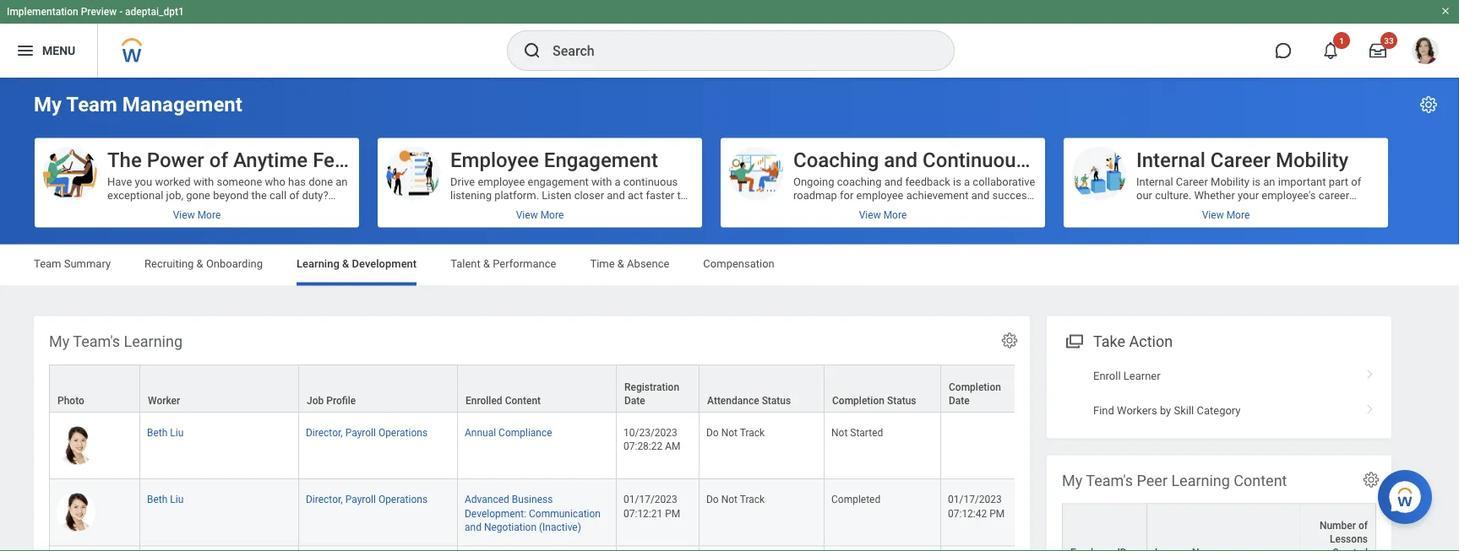 Task type: vqa. For each thing, say whether or not it's contained in the screenshot.
Recruiting
yes



Task type: describe. For each thing, give the bounding box(es) containing it.
learner
[[1124, 370, 1161, 382]]

configure my team's learning image
[[1000, 332, 1019, 350]]

career
[[1211, 148, 1271, 172]]

annual compliance
[[465, 427, 552, 439]]

payroll for advanced business development: communication and negotiation (inactive)
[[345, 494, 376, 506]]

& for recruiting
[[197, 258, 203, 270]]

development
[[352, 258, 417, 270]]

beth liu for advanced
[[147, 494, 184, 506]]

time & absence
[[590, 258, 670, 270]]

status for attendance status
[[762, 395, 791, 407]]

configure my team's peer learning content image
[[1362, 471, 1381, 490]]

completed
[[831, 494, 881, 506]]

completion for status
[[832, 395, 885, 407]]

content inside enrolled content popup button
[[505, 395, 541, 407]]

find workers by skill category
[[1093, 405, 1241, 417]]

team summary
[[34, 258, 111, 270]]

enroll learner
[[1093, 370, 1161, 382]]

Search Workday  search field
[[553, 32, 919, 69]]

01/17/2023 07:12:21 pm
[[624, 494, 680, 519]]

lessons
[[1330, 534, 1368, 546]]

my for my team's peer learning content
[[1062, 472, 1083, 490]]

01/17/2023 for 07:12:42
[[948, 494, 1002, 506]]

completion date
[[949, 382, 1001, 407]]

coaching and continuous conversations
[[793, 148, 1162, 172]]

attendance
[[707, 395, 759, 407]]

am
[[665, 441, 681, 453]]

(inactive)
[[539, 521, 581, 533]]

menu button
[[0, 24, 97, 78]]

worker column header
[[140, 365, 299, 414]]

enrolled content
[[466, 395, 541, 407]]

1 horizontal spatial team
[[66, 93, 117, 117]]

07:12:21
[[624, 508, 663, 519]]

of inside the power of anytime feedback button
[[209, 148, 228, 172]]

registration date
[[624, 382, 679, 407]]

compliance
[[499, 427, 552, 439]]

payroll for annual compliance
[[345, 427, 376, 439]]

do not track for 10/23/2023 07:28:22 am
[[706, 427, 765, 439]]

my team's peer learning content element
[[1047, 456, 1392, 552]]

and inside button
[[884, 148, 918, 172]]

main content containing my team management
[[0, 78, 1459, 552]]

menu
[[42, 44, 75, 58]]

employee engagement button
[[378, 138, 702, 228]]

1 button
[[1312, 32, 1350, 69]]

skill
[[1174, 405, 1194, 417]]

continuous
[[923, 148, 1027, 172]]

content inside my team's peer learning content element
[[1234, 472, 1287, 490]]

team's for peer
[[1086, 472, 1133, 490]]

engagement
[[544, 148, 658, 172]]

of inside number of lessons created
[[1359, 520, 1368, 532]]

annual
[[465, 427, 496, 439]]

my team's learning
[[49, 333, 183, 351]]

business
[[512, 494, 553, 506]]

4 row from the top
[[49, 546, 1311, 552]]

0 horizontal spatial team
[[34, 258, 61, 270]]

menu banner
[[0, 0, 1459, 78]]

& for talent
[[483, 258, 490, 270]]

2 row from the top
[[49, 413, 1311, 480]]

number of lessons created
[[1320, 520, 1368, 552]]

date for completion date
[[949, 395, 970, 407]]

enrolled
[[466, 395, 502, 407]]

status for completion status
[[887, 395, 916, 407]]

07:12:42
[[948, 508, 987, 519]]

07:28:22
[[624, 441, 663, 453]]

date for registration date
[[624, 395, 645, 407]]

justify image
[[15, 41, 35, 61]]

annual compliance link
[[465, 424, 552, 439]]

configure this page image
[[1419, 95, 1439, 115]]

take
[[1093, 333, 1126, 351]]

negotiation
[[484, 521, 537, 533]]

recruiting
[[145, 258, 194, 270]]

beth liu link for annual
[[147, 424, 184, 439]]

photo
[[57, 395, 84, 407]]

1
[[1339, 35, 1344, 46]]

10/23/2023
[[624, 427, 677, 439]]

job profile button
[[299, 366, 457, 412]]

peer
[[1137, 472, 1168, 490]]

beth liu for annual
[[147, 427, 184, 439]]

advanced business development: communication and negotiation (inactive)
[[465, 494, 601, 533]]

team's for learning
[[73, 333, 120, 351]]

advanced
[[465, 494, 509, 506]]

director, for annual compliance
[[306, 427, 343, 439]]

category
[[1197, 405, 1241, 417]]

talent & performance
[[451, 258, 556, 270]]

completion status column header
[[825, 365, 941, 414]]

internal
[[1136, 148, 1206, 172]]

power
[[147, 148, 204, 172]]

internal career mobility button
[[1064, 138, 1388, 228]]

my team's learning element
[[34, 316, 1311, 552]]

recruiting & onboarding
[[145, 258, 263, 270]]

communication
[[529, 508, 601, 519]]

implementation preview -   adeptai_dpt1
[[7, 6, 184, 18]]

completion status
[[832, 395, 916, 407]]

director, payroll operations link for advanced
[[306, 491, 428, 506]]

summary
[[64, 258, 111, 270]]

coaching
[[793, 148, 879, 172]]

photo button
[[50, 366, 139, 412]]

director, payroll operations for advanced business development: communication and negotiation (inactive)
[[306, 494, 428, 506]]

take action
[[1093, 333, 1173, 351]]

employee
[[450, 148, 539, 172]]

inbox large image
[[1370, 42, 1387, 59]]

director, payroll operations link for annual
[[306, 424, 428, 439]]

director, for advanced business development: communication and negotiation (inactive)
[[306, 494, 343, 506]]

row containing registration date
[[49, 365, 1311, 414]]

enroll
[[1093, 370, 1121, 382]]

registration date button
[[617, 366, 699, 412]]

number of lessons created row
[[1062, 504, 1376, 552]]

beth for annual compliance
[[147, 427, 168, 439]]

enroll learner link
[[1047, 359, 1392, 394]]

find workers by skill category link
[[1047, 394, 1392, 429]]

worker
[[148, 395, 180, 407]]

implementation
[[7, 6, 78, 18]]

1 vertical spatial learning
[[124, 333, 183, 351]]



Task type: locate. For each thing, give the bounding box(es) containing it.
0 vertical spatial director, payroll operations
[[306, 427, 428, 439]]

1 status from the left
[[762, 395, 791, 407]]

director, payroll operations link
[[306, 424, 428, 439], [306, 491, 428, 506]]

1 date from the left
[[624, 395, 645, 407]]

1 vertical spatial do not track element
[[706, 491, 765, 506]]

0 vertical spatial liu
[[170, 427, 184, 439]]

not for not started
[[721, 427, 738, 439]]

onboarding
[[206, 258, 263, 270]]

3 row from the top
[[49, 480, 1311, 546]]

1 vertical spatial director,
[[306, 494, 343, 506]]

team down menu
[[66, 93, 117, 117]]

33 button
[[1360, 32, 1398, 69]]

01/17/2023 up the 07:12:42 in the right of the page
[[948, 494, 1002, 506]]

chevron right image for find workers by skill category
[[1360, 399, 1382, 416]]

completion up not started element
[[832, 395, 885, 407]]

profile logan mcneil image
[[1412, 37, 1439, 68]]

the power of anytime feedback
[[107, 148, 401, 172]]

beth liu link for advanced
[[147, 491, 184, 506]]

mobility
[[1276, 148, 1349, 172]]

1 vertical spatial and
[[465, 521, 482, 533]]

0 horizontal spatial date
[[624, 395, 645, 407]]

date inside registration date
[[624, 395, 645, 407]]

track for 01/17/2023 07:12:21 pm
[[740, 494, 765, 506]]

2 & from the left
[[342, 258, 349, 270]]

0 vertical spatial do not track
[[706, 427, 765, 439]]

development:
[[465, 508, 526, 519]]

completion
[[949, 382, 1001, 393], [832, 395, 885, 407]]

liu for advanced
[[170, 494, 184, 506]]

1 horizontal spatial team's
[[1086, 472, 1133, 490]]

tab list containing team summary
[[17, 245, 1442, 286]]

-
[[119, 6, 123, 18]]

enrolled content column header
[[458, 365, 617, 414]]

& right the recruiting
[[197, 258, 203, 270]]

2 employee's photo (beth liu) image from the top
[[57, 493, 95, 532]]

1 vertical spatial beth
[[147, 494, 168, 506]]

do not track down 'attendance'
[[706, 427, 765, 439]]

0 vertical spatial team's
[[73, 333, 120, 351]]

do not track element down 'attendance'
[[706, 424, 765, 439]]

created
[[1332, 547, 1368, 552]]

0 vertical spatial learning
[[297, 258, 339, 270]]

my
[[34, 93, 62, 117], [49, 333, 69, 351], [1062, 472, 1083, 490]]

the power of anytime feedback button
[[35, 138, 401, 228]]

tab list inside main content
[[17, 245, 1442, 286]]

management
[[122, 93, 242, 117]]

status inside column header
[[887, 395, 916, 407]]

0 horizontal spatial status
[[762, 395, 791, 407]]

& right time
[[618, 258, 624, 270]]

1 vertical spatial do not track
[[706, 494, 765, 506]]

attendance status
[[707, 395, 791, 407]]

not started
[[831, 427, 883, 439]]

0 vertical spatial track
[[740, 427, 765, 439]]

2 do from the top
[[706, 494, 719, 506]]

content up the "compliance"
[[505, 395, 541, 407]]

do not track right 01/17/2023 07:12:21 pm
[[706, 494, 765, 506]]

track for 10/23/2023 07:28:22 am
[[740, 427, 765, 439]]

1 beth liu from the top
[[147, 427, 184, 439]]

main content
[[0, 78, 1459, 552]]

0 vertical spatial director, payroll operations link
[[306, 424, 428, 439]]

team's left the peer
[[1086, 472, 1133, 490]]

learning up worker
[[124, 333, 183, 351]]

pm right '07:12:21'
[[665, 508, 680, 519]]

completed element
[[831, 491, 881, 506]]

pm right the 07:12:42 in the right of the page
[[990, 508, 1005, 519]]

my team management
[[34, 93, 242, 117]]

1 vertical spatial director, payroll operations link
[[306, 491, 428, 506]]

my up photo popup button
[[49, 333, 69, 351]]

0 vertical spatial my
[[34, 93, 62, 117]]

1 horizontal spatial date
[[949, 395, 970, 407]]

list containing enroll learner
[[1047, 359, 1392, 429]]

1 vertical spatial of
[[1359, 520, 1368, 532]]

1 director, payroll operations from the top
[[306, 427, 428, 439]]

status inside "column header"
[[762, 395, 791, 407]]

not left started
[[831, 427, 848, 439]]

1 vertical spatial team's
[[1086, 472, 1133, 490]]

0 vertical spatial chevron right image
[[1360, 364, 1382, 381]]

& right talent
[[483, 258, 490, 270]]

workers
[[1117, 405, 1157, 417]]

pm for 01/17/2023 07:12:42 pm
[[990, 508, 1005, 519]]

1 track from the top
[[740, 427, 765, 439]]

liu
[[170, 427, 184, 439], [170, 494, 184, 506]]

menu group image
[[1062, 329, 1085, 352]]

1 horizontal spatial 01/17/2023
[[948, 494, 1002, 506]]

& left the development
[[342, 258, 349, 270]]

1 vertical spatial track
[[740, 494, 765, 506]]

do for 10/23/2023 07:28:22 am
[[706, 427, 719, 439]]

1 beth from the top
[[147, 427, 168, 439]]

0 vertical spatial director,
[[306, 427, 343, 439]]

2 pm from the left
[[990, 508, 1005, 519]]

pm for 01/17/2023 07:12:21 pm
[[665, 508, 680, 519]]

2 beth from the top
[[147, 494, 168, 506]]

1 director, payroll operations link from the top
[[306, 424, 428, 439]]

0 vertical spatial do not track element
[[706, 424, 765, 439]]

advanced business development: communication and negotiation (inactive) link
[[465, 491, 601, 533]]

01/17/2023 inside '01/17/2023 07:12:42 pm'
[[948, 494, 1002, 506]]

1 vertical spatial completion
[[832, 395, 885, 407]]

2 do not track from the top
[[706, 494, 765, 506]]

1 horizontal spatial pm
[[990, 508, 1005, 519]]

do not track element right 01/17/2023 07:12:21 pm
[[706, 491, 765, 506]]

enrolled content button
[[458, 366, 616, 412]]

0 horizontal spatial completion
[[832, 395, 885, 407]]

and inside advanced business development: communication and negotiation (inactive)
[[465, 521, 482, 533]]

employee's photo (beth liu) image
[[57, 426, 95, 465], [57, 493, 95, 532]]

1 horizontal spatial completion
[[949, 382, 1001, 393]]

1 director, from the top
[[306, 427, 343, 439]]

2 chevron right image from the top
[[1360, 399, 1382, 416]]

registration date column header
[[617, 365, 700, 414]]

and down development:
[[465, 521, 482, 533]]

coaching and continuous conversations button
[[721, 138, 1162, 228]]

performance
[[493, 258, 556, 270]]

my for my team management
[[34, 93, 62, 117]]

date down the "registration"
[[624, 395, 645, 407]]

pm inside 01/17/2023 07:12:21 pm
[[665, 508, 680, 519]]

beth
[[147, 427, 168, 439], [147, 494, 168, 506]]

0 horizontal spatial 01/17/2023
[[624, 494, 677, 506]]

operations left advanced
[[378, 494, 428, 506]]

my for my team's learning
[[49, 333, 69, 351]]

worker button
[[140, 366, 298, 412]]

internal career mobility
[[1136, 148, 1349, 172]]

attendance status button
[[700, 366, 824, 412]]

1 horizontal spatial content
[[1234, 472, 1287, 490]]

2 liu from the top
[[170, 494, 184, 506]]

1 liu from the top
[[170, 427, 184, 439]]

completion status button
[[825, 366, 940, 412]]

1 vertical spatial beth liu
[[147, 494, 184, 506]]

the
[[107, 148, 142, 172]]

2 payroll from the top
[[345, 494, 376, 506]]

tab list
[[17, 245, 1442, 286]]

0 horizontal spatial team's
[[73, 333, 120, 351]]

0 horizontal spatial learning
[[124, 333, 183, 351]]

2 horizontal spatial learning
[[1171, 472, 1230, 490]]

2 do not track element from the top
[[706, 491, 765, 506]]

0 vertical spatial completion
[[949, 382, 1001, 393]]

started
[[850, 427, 883, 439]]

1 vertical spatial beth liu link
[[147, 491, 184, 506]]

0 vertical spatial content
[[505, 395, 541, 407]]

0 vertical spatial payroll
[[345, 427, 376, 439]]

1 do not track element from the top
[[706, 424, 765, 439]]

2 beth liu link from the top
[[147, 491, 184, 506]]

team's up photo popup button
[[73, 333, 120, 351]]

2 track from the top
[[740, 494, 765, 506]]

1 do not track from the top
[[706, 427, 765, 439]]

conversations
[[1032, 148, 1162, 172]]

1 pm from the left
[[665, 508, 680, 519]]

1 vertical spatial do
[[706, 494, 719, 506]]

preview
[[81, 6, 117, 18]]

2 director, from the top
[[306, 494, 343, 506]]

1 vertical spatial content
[[1234, 472, 1287, 490]]

job profile column header
[[299, 365, 458, 414]]

10/23/2023 07:28:22 am
[[624, 427, 681, 453]]

anytime
[[233, 148, 308, 172]]

0 vertical spatial and
[[884, 148, 918, 172]]

team's
[[73, 333, 120, 351], [1086, 472, 1133, 490]]

1 vertical spatial my
[[49, 333, 69, 351]]

0 vertical spatial beth liu
[[147, 427, 184, 439]]

operations for annual compliance
[[378, 427, 428, 439]]

completion inside column header
[[832, 395, 885, 407]]

action
[[1129, 333, 1173, 351]]

my left the peer
[[1062, 472, 1083, 490]]

employee's photo (beth liu) image for 2nd row from the top
[[57, 493, 95, 532]]

2 director, payroll operations link from the top
[[306, 491, 428, 506]]

find
[[1093, 405, 1114, 417]]

not inside not started element
[[831, 427, 848, 439]]

do for 01/17/2023 07:12:21 pm
[[706, 494, 719, 506]]

chevron right image inside enroll learner link
[[1360, 364, 1382, 381]]

learning right the peer
[[1171, 472, 1230, 490]]

do not track element
[[706, 424, 765, 439], [706, 491, 765, 506]]

job
[[307, 395, 324, 407]]

operations for advanced business development: communication and negotiation (inactive)
[[378, 494, 428, 506]]

learning & development
[[297, 258, 417, 270]]

4 & from the left
[[618, 258, 624, 270]]

1 horizontal spatial learning
[[297, 258, 339, 270]]

job profile
[[307, 395, 356, 407]]

0 vertical spatial operations
[[378, 427, 428, 439]]

3 & from the left
[[483, 258, 490, 270]]

director, payroll operations
[[306, 427, 428, 439], [306, 494, 428, 506]]

1 vertical spatial director, payroll operations
[[306, 494, 428, 506]]

2 beth liu from the top
[[147, 494, 184, 506]]

0 vertical spatial team
[[66, 93, 117, 117]]

registration
[[624, 382, 679, 393]]

1 operations from the top
[[378, 427, 428, 439]]

absence
[[627, 258, 670, 270]]

1 chevron right image from the top
[[1360, 364, 1382, 381]]

beth liu link
[[147, 424, 184, 439], [147, 491, 184, 506]]

learning left the development
[[297, 258, 339, 270]]

1 vertical spatial employee's photo (beth liu) image
[[57, 493, 95, 532]]

not down 'attendance'
[[721, 427, 738, 439]]

0 vertical spatial employee's photo (beth liu) image
[[57, 426, 95, 465]]

of right power
[[209, 148, 228, 172]]

notifications large image
[[1322, 42, 1339, 59]]

1 employee's photo (beth liu) image from the top
[[57, 426, 95, 465]]

completion for date
[[949, 382, 1001, 393]]

date inside completion date
[[949, 395, 970, 407]]

do not track
[[706, 427, 765, 439], [706, 494, 765, 506]]

& for time
[[618, 258, 624, 270]]

cell
[[941, 413, 1024, 480], [49, 546, 140, 552], [140, 546, 299, 552], [299, 546, 458, 552], [458, 546, 617, 552], [617, 546, 700, 552], [700, 546, 825, 552], [825, 546, 941, 552], [941, 546, 1024, 552]]

pm inside '01/17/2023 07:12:42 pm'
[[990, 508, 1005, 519]]

& for learning
[[342, 258, 349, 270]]

do right 01/17/2023 07:12:21 pm
[[706, 494, 719, 506]]

01/17/2023 up '07:12:21'
[[624, 494, 677, 506]]

not right 01/17/2023 07:12:21 pm
[[721, 494, 738, 506]]

track
[[740, 427, 765, 439], [740, 494, 765, 506]]

not for completed
[[721, 494, 738, 506]]

1 vertical spatial payroll
[[345, 494, 376, 506]]

attendance status column header
[[700, 365, 825, 414]]

not started element
[[831, 424, 883, 439]]

1 payroll from the top
[[345, 427, 376, 439]]

row
[[49, 365, 1311, 414], [49, 413, 1311, 480], [49, 480, 1311, 546], [49, 546, 1311, 552]]

1 do from the top
[[706, 427, 719, 439]]

2 status from the left
[[887, 395, 916, 407]]

search image
[[522, 41, 542, 61]]

status
[[762, 395, 791, 407], [887, 395, 916, 407]]

list
[[1047, 359, 1392, 429]]

content up number of lessons created row
[[1234, 472, 1287, 490]]

01/17/2023 inside 01/17/2023 07:12:21 pm
[[624, 494, 677, 506]]

0 vertical spatial beth
[[147, 427, 168, 439]]

adeptai_dpt1
[[125, 6, 184, 18]]

01/17/2023 for 07:12:21
[[624, 494, 677, 506]]

2 01/17/2023 from the left
[[948, 494, 1002, 506]]

team left summary
[[34, 258, 61, 270]]

operations down job profile column header on the bottom left of the page
[[378, 427, 428, 439]]

1 row from the top
[[49, 365, 1311, 414]]

do not track element for 10/23/2023 07:28:22 am
[[706, 424, 765, 439]]

my team's peer learning content
[[1062, 472, 1287, 490]]

1 & from the left
[[197, 258, 203, 270]]

do
[[706, 427, 719, 439], [706, 494, 719, 506]]

beth liu
[[147, 427, 184, 439], [147, 494, 184, 506]]

chevron right image inside find workers by skill category link
[[1360, 399, 1382, 416]]

2 date from the left
[[949, 395, 970, 407]]

2 director, payroll operations from the top
[[306, 494, 428, 506]]

2 vertical spatial learning
[[1171, 472, 1230, 490]]

0 vertical spatial beth liu link
[[147, 424, 184, 439]]

employee engagement
[[450, 148, 658, 172]]

do not track for 01/17/2023 07:12:21 pm
[[706, 494, 765, 506]]

employee's photo (beth liu) image for row containing registration date
[[57, 426, 95, 465]]

&
[[197, 258, 203, 270], [342, 258, 349, 270], [483, 258, 490, 270], [618, 258, 624, 270]]

1 vertical spatial operations
[[378, 494, 428, 506]]

1 beth liu link from the top
[[147, 424, 184, 439]]

2 vertical spatial my
[[1062, 472, 1083, 490]]

photo column header
[[49, 365, 140, 414]]

0 vertical spatial of
[[209, 148, 228, 172]]

0 horizontal spatial pm
[[665, 508, 680, 519]]

1 vertical spatial team
[[34, 258, 61, 270]]

team
[[66, 93, 117, 117], [34, 258, 61, 270]]

close environment banner image
[[1441, 6, 1451, 16]]

by
[[1160, 405, 1171, 417]]

chevron right image
[[1360, 364, 1382, 381], [1360, 399, 1382, 416]]

0 horizontal spatial content
[[505, 395, 541, 407]]

33
[[1384, 35, 1394, 46]]

01/17/2023 07:12:42 pm
[[948, 494, 1005, 519]]

1 vertical spatial chevron right image
[[1360, 399, 1382, 416]]

2 operations from the top
[[378, 494, 428, 506]]

1 01/17/2023 from the left
[[624, 494, 677, 506]]

1 horizontal spatial status
[[887, 395, 916, 407]]

1 horizontal spatial and
[[884, 148, 918, 172]]

payroll
[[345, 427, 376, 439], [345, 494, 376, 506]]

number
[[1320, 520, 1356, 532]]

1 horizontal spatial of
[[1359, 520, 1368, 532]]

content
[[505, 395, 541, 407], [1234, 472, 1287, 490]]

do not track element for 01/17/2023 07:12:21 pm
[[706, 491, 765, 506]]

and right coaching
[[884, 148, 918, 172]]

director, payroll operations for annual compliance
[[306, 427, 428, 439]]

of up lessons
[[1359, 520, 1368, 532]]

liu for annual
[[170, 427, 184, 439]]

completion down configure my team's learning icon
[[949, 382, 1001, 393]]

my down menu dropdown button
[[34, 93, 62, 117]]

feedback
[[313, 148, 401, 172]]

beth for advanced business development: communication and negotiation (inactive)
[[147, 494, 168, 506]]

0 horizontal spatial of
[[209, 148, 228, 172]]

pm
[[665, 508, 680, 519], [990, 508, 1005, 519]]

profile
[[326, 395, 356, 407]]

0 horizontal spatial and
[[465, 521, 482, 533]]

0 vertical spatial do
[[706, 427, 719, 439]]

and
[[884, 148, 918, 172], [465, 521, 482, 533]]

date right completion status column header
[[949, 395, 970, 407]]

learning
[[297, 258, 339, 270], [124, 333, 183, 351], [1171, 472, 1230, 490]]

1 vertical spatial liu
[[170, 494, 184, 506]]

do down 'attendance'
[[706, 427, 719, 439]]

chevron right image for enroll learner
[[1360, 364, 1382, 381]]



